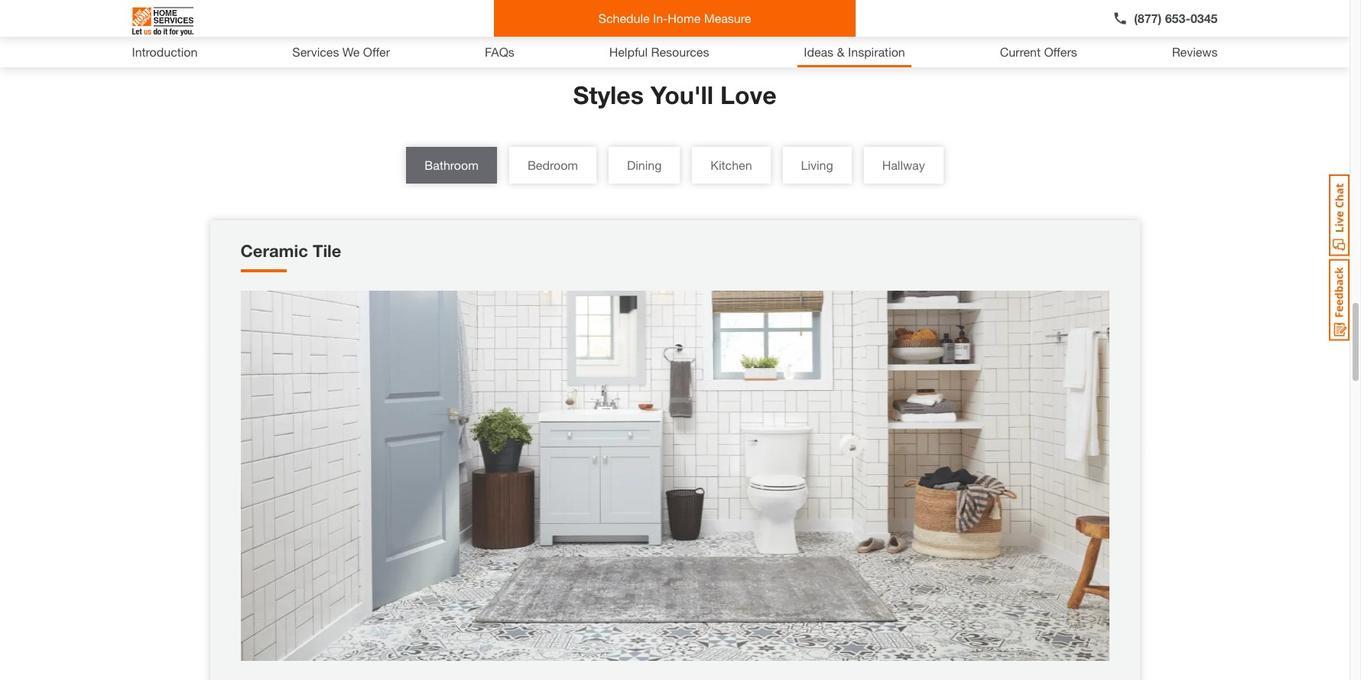 Task type: describe. For each thing, give the bounding box(es) containing it.
helpful
[[609, 44, 648, 59]]

ideas
[[804, 44, 834, 59]]

bedroom
[[528, 158, 578, 172]]

(877) 653-0345 link
[[1113, 9, 1218, 28]]

faqs
[[485, 44, 515, 59]]

in-
[[653, 11, 668, 25]]

dining button
[[609, 147, 680, 184]]

hallway button
[[864, 147, 944, 184]]

resources
[[651, 44, 709, 59]]

helpful resources
[[609, 44, 709, 59]]

living button
[[783, 147, 852, 184]]

live chat image
[[1329, 174, 1350, 256]]

reviews
[[1172, 44, 1218, 59]]

0345
[[1191, 11, 1218, 25]]

inspiration
[[848, 44, 905, 59]]

love
[[721, 80, 777, 109]]

we
[[343, 44, 360, 59]]

services
[[292, 44, 339, 59]]

offers
[[1044, 44, 1078, 59]]

current offers
[[1000, 44, 1078, 59]]

schedule
[[599, 11, 650, 25]]

tile
[[313, 241, 341, 261]]

ceramic
[[241, 241, 308, 261]]

bathroom/tile - image image
[[241, 291, 1110, 661]]

feedback link image
[[1329, 259, 1350, 341]]



Task type: vqa. For each thing, say whether or not it's contained in the screenshot.
'00' for 579
no



Task type: locate. For each thing, give the bounding box(es) containing it.
introduction
[[132, 44, 198, 59]]

hallway
[[882, 158, 925, 172]]

bathroom
[[425, 158, 479, 172]]

offer
[[363, 44, 390, 59]]

styles you'll love
[[573, 80, 777, 109]]

do it for you logo image
[[132, 1, 193, 42]]

measure
[[704, 11, 751, 25]]

(877)
[[1134, 11, 1162, 25]]

&
[[837, 44, 845, 59]]

kitchen button
[[693, 147, 771, 184]]

(877) 653-0345
[[1134, 11, 1218, 25]]

services we offer
[[292, 44, 390, 59]]

living
[[801, 158, 834, 172]]

kitchen
[[711, 158, 752, 172]]

you'll
[[651, 80, 714, 109]]

ideas & inspiration
[[804, 44, 905, 59]]

dining
[[627, 158, 662, 172]]

current
[[1000, 44, 1041, 59]]

bedroom button
[[509, 147, 597, 184]]

styles
[[573, 80, 644, 109]]

653-
[[1165, 11, 1191, 25]]

home
[[668, 11, 701, 25]]

schedule in-home measure button
[[494, 0, 856, 37]]

ceramic tile
[[241, 241, 341, 261]]

bathroom button
[[406, 147, 497, 184]]

schedule in-home measure
[[599, 11, 751, 25]]



